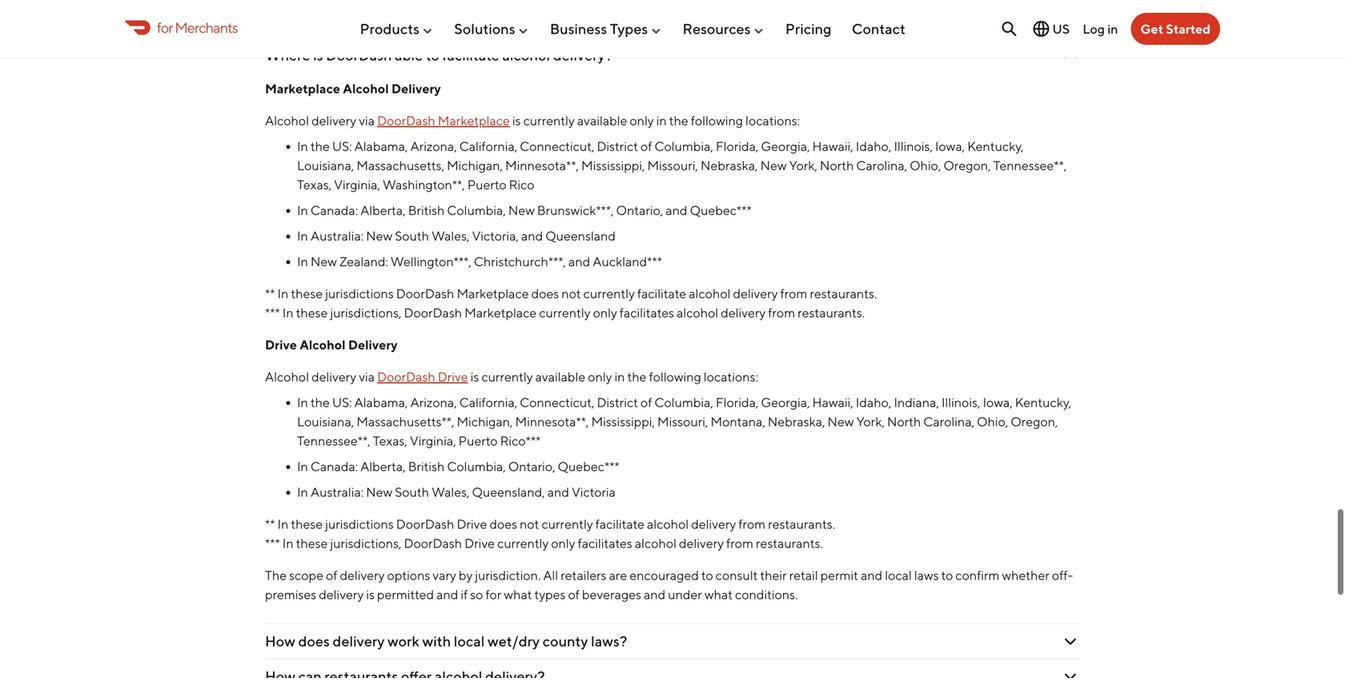 Task type: vqa. For each thing, say whether or not it's contained in the screenshot.
fourth 'HOW' from the bottom of the page
no



Task type: locate. For each thing, give the bounding box(es) containing it.
california, inside in the us: alabama, arizona, california, connecticut, district of columbia, florida, georgia, hawaii, idaho, indiana, illinois, iowa, kentucky, louisiana, massachusetts**, michigan, minnesota**, mississippi, missouri, montana, nebraska, new york, north carolina, ohio, oregon, tennessee**, texas, virginia, puerto rico***
[[460, 395, 518, 410]]

marketplace
[[265, 81, 340, 96], [438, 113, 510, 128], [457, 286, 529, 301], [465, 305, 537, 320]]

solutions
[[454, 20, 515, 37]]

2 georgia, from the top
[[761, 395, 810, 410]]

1 jurisdictions from the top
[[325, 286, 394, 301]]

what down consult
[[705, 587, 733, 602]]

options
[[387, 568, 430, 583]]

does inside ** in these jurisdictions doordash marketplace does not currently facilitate alcohol delivery from restaurants. *** in these jurisdictions, doordash marketplace currently only facilitates alcohol delivery from restaurants.
[[532, 286, 559, 301]]

ohio, inside in the us: alabama, arizona, california, connecticut, district of columbia, florida, georgia, hawaii, idaho, illinois, iowa, kentucky, louisiana, massachusetts, michigan, minnesota**, mississippi, missouri, nebraska, new york, north carolina, ohio, oregon, tennessee**, texas, virginia, washington**, puerto rico
[[910, 158, 941, 173]]

ontario,
[[616, 203, 664, 218], [508, 459, 556, 474]]

2 us: from the top
[[332, 395, 352, 410]]

2 florida, from the top
[[716, 395, 759, 410]]

local
[[885, 568, 912, 583], [454, 633, 485, 650]]

connecticut, down alcohol delivery via doordash marketplace is currently available only in the following locations:
[[520, 139, 595, 154]]

0 vertical spatial facilitates
[[620, 305, 674, 320]]

us: down the marketplace alcohol delivery
[[332, 139, 352, 154]]

1 horizontal spatial illinois,
[[942, 395, 981, 410]]

in australia: new south wales, queensland, and victoria
[[297, 485, 616, 500]]

2 canada: from the top
[[311, 459, 358, 474]]

alcohol
[[343, 81, 389, 96], [265, 113, 309, 128], [300, 337, 346, 352], [265, 369, 309, 384]]

the down drive alcohol delivery
[[311, 395, 330, 410]]

1 vertical spatial jurisdictions,
[[330, 536, 402, 551]]

north
[[820, 158, 854, 173], [887, 414, 921, 429]]

0 vertical spatial puerto
[[468, 177, 507, 192]]

louisiana, down drive alcohol delivery
[[297, 414, 354, 429]]

2 via from the top
[[359, 369, 375, 384]]

1 vertical spatial hawaii,
[[813, 395, 854, 410]]

0 vertical spatial alabama,
[[354, 139, 408, 154]]

chevron down image
[[1061, 46, 1081, 65], [1061, 632, 1081, 651], [1061, 667, 1081, 678]]

delivery down able at the left of the page
[[392, 81, 441, 96]]

1 vertical spatial ohio,
[[977, 414, 1009, 429]]

1 vertical spatial facilitates
[[578, 536, 633, 551]]

alberta,
[[361, 203, 406, 218], [361, 459, 406, 474]]

0 vertical spatial does
[[532, 286, 559, 301]]

idaho, inside in the us: alabama, arizona, california, connecticut, district of columbia, florida, georgia, hawaii, idaho, illinois, iowa, kentucky, louisiana, massachusetts, michigan, minnesota**, mississippi, missouri, nebraska, new york, north carolina, ohio, oregon, tennessee**, texas, virginia, washington**, puerto rico
[[856, 139, 892, 154]]

wales, for victoria,
[[432, 228, 470, 243]]

york, inside in the us: alabama, arizona, california, connecticut, district of columbia, florida, georgia, hawaii, idaho, indiana, illinois, iowa, kentucky, louisiana, massachusetts**, michigan, minnesota**, mississippi, missouri, montana, nebraska, new york, north carolina, ohio, oregon, tennessee**, texas, virginia, puerto rico***
[[857, 414, 885, 429]]

texas,
[[297, 177, 332, 192], [373, 433, 408, 449]]

by
[[459, 568, 473, 583]]

2 chevron down image from the top
[[1061, 632, 1081, 651]]

us
[[1053, 21, 1070, 36]]

1 vertical spatial alberta,
[[361, 459, 406, 474]]

following for alcohol delivery via doordash marketplace is currently available only in the following locations:
[[691, 113, 743, 128]]

illinois, inside in the us: alabama, arizona, california, connecticut, district of columbia, florida, georgia, hawaii, idaho, illinois, iowa, kentucky, louisiana, massachusetts, michigan, minnesota**, mississippi, missouri, nebraska, new york, north carolina, ohio, oregon, tennessee**, texas, virginia, washington**, puerto rico
[[894, 139, 933, 154]]

1 alabama, from the top
[[354, 139, 408, 154]]

1 via from the top
[[359, 113, 375, 128]]

arizona, inside in the us: alabama, arizona, california, connecticut, district of columbia, florida, georgia, hawaii, idaho, indiana, illinois, iowa, kentucky, louisiana, massachusetts**, michigan, minnesota**, mississippi, missouri, montana, nebraska, new york, north carolina, ohio, oregon, tennessee**, texas, virginia, puerto rico***
[[411, 395, 457, 410]]

1 horizontal spatial nebraska,
[[768, 414, 825, 429]]

does down queensland,
[[490, 517, 517, 532]]

district
[[597, 139, 638, 154], [597, 395, 638, 410]]

michigan, up rico***
[[457, 414, 513, 429]]

mississippi, up brunswick***, on the top left of page
[[582, 158, 645, 173]]

only
[[630, 113, 654, 128], [593, 305, 617, 320], [588, 369, 612, 384], [551, 536, 576, 551]]

alcohol
[[503, 46, 550, 64], [689, 286, 731, 301], [677, 305, 719, 320], [647, 517, 689, 532], [635, 536, 677, 551]]

2 louisiana, from the top
[[297, 414, 354, 429]]

** for ** in these jurisdictions doordash marketplace does not currently facilitate alcohol delivery from restaurants. *** in these jurisdictions, doordash marketplace currently only facilitates alcohol delivery from restaurants.
[[265, 286, 275, 301]]

columbia, inside in the us: alabama, arizona, california, connecticut, district of columbia, florida, georgia, hawaii, idaho, indiana, illinois, iowa, kentucky, louisiana, massachusetts**, michigan, minnesota**, mississippi, missouri, montana, nebraska, new york, north carolina, ohio, oregon, tennessee**, texas, virginia, puerto rico***
[[655, 395, 714, 410]]

available for marketplace
[[577, 113, 628, 128]]

district for minnesota**,
[[597, 395, 638, 410]]

jurisdictions, up drive alcohol delivery
[[330, 305, 402, 320]]

alabama, for massachusetts,
[[354, 139, 408, 154]]

delivery
[[392, 81, 441, 96], [348, 337, 398, 352]]

minnesota**, up the rico
[[505, 158, 579, 173]]

brunswick***,
[[537, 203, 614, 218]]

not down queensland
[[562, 286, 581, 301]]

is right doordash drive link
[[471, 369, 479, 384]]

currently up jurisdiction.
[[497, 536, 549, 551]]

facilitate inside ** in these jurisdictions doordash marketplace does not currently facilitate alcohol delivery from restaurants. *** in these jurisdictions, doordash marketplace currently only facilitates alcohol delivery from restaurants.
[[638, 286, 687, 301]]

1 vertical spatial connecticut,
[[520, 395, 595, 410]]

0 horizontal spatial does
[[298, 633, 330, 650]]

0 vertical spatial in
[[1108, 21, 1119, 36]]

1 vertical spatial chevron down image
[[1061, 632, 1081, 651]]

facilitates
[[620, 305, 674, 320], [578, 536, 633, 551]]

1 vertical spatial mississippi,
[[592, 414, 655, 429]]

2 horizontal spatial does
[[532, 286, 559, 301]]

arizona, down doordash drive link
[[411, 395, 457, 410]]

** inside ** in these jurisdictions doordash drive does not currently facilitate alcohol delivery from restaurants. *** in these jurisdictions, doordash drive currently only facilitates alcohol delivery from restaurants.
[[265, 517, 275, 532]]

1 vertical spatial florida,
[[716, 395, 759, 410]]

florida, inside in the us: alabama, arizona, california, connecticut, district of columbia, florida, georgia, hawaii, idaho, indiana, illinois, iowa, kentucky, louisiana, massachusetts**, michigan, minnesota**, mississippi, missouri, montana, nebraska, new york, north carolina, ohio, oregon, tennessee**, texas, virginia, puerto rico***
[[716, 395, 759, 410]]

1 district from the top
[[597, 139, 638, 154]]

so
[[470, 587, 483, 602]]

jurisdictions
[[325, 286, 394, 301], [325, 517, 394, 532]]

the inside in the us: alabama, arizona, california, connecticut, district of columbia, florida, georgia, hawaii, idaho, illinois, iowa, kentucky, louisiana, massachusetts, michigan, minnesota**, mississippi, missouri, nebraska, new york, north carolina, ohio, oregon, tennessee**, texas, virginia, washington**, puerto rico
[[311, 139, 330, 154]]

premises
[[265, 587, 317, 602]]

new inside in the us: alabama, arizona, california, connecticut, district of columbia, florida, georgia, hawaii, idaho, indiana, illinois, iowa, kentucky, louisiana, massachusetts**, michigan, minnesota**, mississippi, missouri, montana, nebraska, new york, north carolina, ohio, oregon, tennessee**, texas, virginia, puerto rico***
[[828, 414, 854, 429]]

in
[[1108, 21, 1119, 36], [657, 113, 667, 128], [615, 369, 625, 384]]

doordash
[[326, 46, 392, 64], [377, 113, 436, 128], [396, 286, 454, 301], [404, 305, 462, 320], [377, 369, 436, 384], [396, 517, 454, 532], [404, 536, 462, 551]]

connecticut, inside in the us: alabama, arizona, california, connecticut, district of columbia, florida, georgia, hawaii, idaho, indiana, illinois, iowa, kentucky, louisiana, massachusetts**, michigan, minnesota**, mississippi, missouri, montana, nebraska, new york, north carolina, ohio, oregon, tennessee**, texas, virginia, puerto rico***
[[520, 395, 595, 410]]

georgia, for nebraska,
[[761, 395, 810, 410]]

us: down drive alcohol delivery
[[332, 395, 352, 410]]

1 vertical spatial missouri,
[[658, 414, 708, 429]]

and down the in canada: alberta, british columbia, new brunswick***, ontario, and quebec*** at top
[[521, 228, 543, 243]]

arizona, down doordash marketplace link
[[411, 139, 457, 154]]

arizona, inside in the us: alabama, arizona, california, connecticut, district of columbia, florida, georgia, hawaii, idaho, illinois, iowa, kentucky, louisiana, massachusetts, michigan, minnesota**, mississippi, missouri, nebraska, new york, north carolina, ohio, oregon, tennessee**, texas, virginia, washington**, puerto rico
[[411, 139, 457, 154]]

** inside ** in these jurisdictions doordash marketplace does not currently facilitate alcohol delivery from restaurants. *** in these jurisdictions, doordash marketplace currently only facilitates alcohol delivery from restaurants.
[[265, 286, 275, 301]]

for merchants
[[157, 19, 238, 36]]

1 vertical spatial carolina,
[[924, 414, 975, 429]]

virginia,
[[334, 177, 380, 192], [410, 433, 456, 449]]

1 vertical spatial illinois,
[[942, 395, 981, 410]]

and down queensland
[[569, 254, 591, 269]]

jurisdictions for ** in these jurisdictions doordash drive does not currently facilitate alcohol delivery from restaurants. *** in these jurisdictions, doordash drive currently only facilitates alcohol delivery from restaurants.
[[325, 517, 394, 532]]

0 vertical spatial mississippi,
[[582, 158, 645, 173]]

0 vertical spatial california,
[[460, 139, 518, 154]]

georgia,
[[761, 139, 810, 154], [761, 395, 810, 410]]

1 ** from the top
[[265, 286, 275, 301]]

1 florida, from the top
[[716, 139, 759, 154]]

1 vertical spatial following
[[649, 369, 702, 384]]

facilitates for marketplace
[[620, 305, 674, 320]]

for right so
[[486, 587, 502, 602]]

1 south from the top
[[395, 228, 429, 243]]

0 horizontal spatial ontario,
[[508, 459, 556, 474]]

alberta, for texas,
[[361, 459, 406, 474]]

0 horizontal spatial virginia,
[[334, 177, 380, 192]]

2 connecticut, from the top
[[520, 395, 595, 410]]

1 vertical spatial alabama,
[[354, 395, 408, 410]]

idaho, for carolina,
[[856, 139, 892, 154]]

new
[[761, 158, 787, 173], [508, 203, 535, 218], [366, 228, 393, 243], [311, 254, 337, 269], [828, 414, 854, 429], [366, 485, 393, 500]]

0 vertical spatial missouri,
[[648, 158, 698, 173]]

2 australia: from the top
[[311, 485, 364, 500]]

** in these jurisdictions doordash marketplace does not currently facilitate alcohol delivery from restaurants. *** in these jurisdictions, doordash marketplace currently only facilitates alcohol delivery from restaurants.
[[265, 286, 877, 320]]

connecticut, inside in the us: alabama, arizona, california, connecticut, district of columbia, florida, georgia, hawaii, idaho, illinois, iowa, kentucky, louisiana, massachusetts, michigan, minnesota**, mississippi, missouri, nebraska, new york, north carolina, ohio, oregon, tennessee**, texas, virginia, washington**, puerto rico
[[520, 139, 595, 154]]

to left consult
[[702, 568, 713, 583]]

georgia, inside in the us: alabama, arizona, california, connecticut, district of columbia, florida, georgia, hawaii, idaho, illinois, iowa, kentucky, louisiana, massachusetts, michigan, minnesota**, mississippi, missouri, nebraska, new york, north carolina, ohio, oregon, tennessee**, texas, virginia, washington**, puerto rico
[[761, 139, 810, 154]]

1 vertical spatial iowa,
[[983, 395, 1013, 410]]

michigan,
[[447, 158, 503, 173], [457, 414, 513, 429]]

2 district from the top
[[597, 395, 638, 410]]

not
[[562, 286, 581, 301], [520, 517, 539, 532]]

does inside ** in these jurisdictions doordash drive does not currently facilitate alcohol delivery from restaurants. *** in these jurisdictions, doordash drive currently only facilitates alcohol delivery from restaurants.
[[490, 517, 517, 532]]

and down encouraged
[[644, 587, 666, 602]]

1 wales, from the top
[[432, 228, 470, 243]]

1 vertical spatial north
[[887, 414, 921, 429]]

south
[[395, 228, 429, 243], [395, 485, 429, 500]]

0 vertical spatial idaho,
[[856, 139, 892, 154]]

0 horizontal spatial carolina,
[[857, 158, 908, 173]]

district inside in the us: alabama, arizona, california, connecticut, district of columbia, florida, georgia, hawaii, idaho, indiana, illinois, iowa, kentucky, louisiana, massachusetts**, michigan, minnesota**, mississippi, missouri, montana, nebraska, new york, north carolina, ohio, oregon, tennessee**, texas, virginia, puerto rico***
[[597, 395, 638, 410]]

1 hawaii, from the top
[[813, 139, 854, 154]]

1 horizontal spatial quebec***
[[690, 203, 752, 218]]

quebec***
[[690, 203, 752, 218], [558, 459, 620, 474]]

idaho,
[[856, 139, 892, 154], [856, 395, 892, 410]]

0 vertical spatial delivery
[[392, 81, 441, 96]]

1 alberta, from the top
[[361, 203, 406, 218]]

0 horizontal spatial tennessee**,
[[297, 433, 371, 449]]

0 vertical spatial british
[[408, 203, 445, 218]]

queensland,
[[472, 485, 545, 500]]

0 vertical spatial canada:
[[311, 203, 358, 218]]

is right where
[[313, 46, 323, 64]]

jurisdictions up options
[[325, 517, 394, 532]]

wales, up the wellington***,
[[432, 228, 470, 243]]

jurisdictions, inside ** in these jurisdictions doordash marketplace does not currently facilitate alcohol delivery from restaurants. *** in these jurisdictions, doordash marketplace currently only facilitates alcohol delivery from restaurants.
[[330, 305, 402, 320]]

alabama, inside in the us: alabama, arizona, california, connecticut, district of columbia, florida, georgia, hawaii, idaho, indiana, illinois, iowa, kentucky, louisiana, massachusetts**, michigan, minnesota**, mississippi, missouri, montana, nebraska, new york, north carolina, ohio, oregon, tennessee**, texas, virginia, puerto rico***
[[354, 395, 408, 410]]

georgia, inside in the us: alabama, arizona, california, connecticut, district of columbia, florida, georgia, hawaii, idaho, indiana, illinois, iowa, kentucky, louisiana, massachusetts**, michigan, minnesota**, mississippi, missouri, montana, nebraska, new york, north carolina, ohio, oregon, tennessee**, texas, virginia, puerto rico***
[[761, 395, 810, 410]]

facilitate for drive
[[596, 517, 645, 532]]

1 vertical spatial locations:
[[704, 369, 758, 384]]

*** up drive alcohol delivery
[[265, 305, 280, 320]]

0 vertical spatial ***
[[265, 305, 280, 320]]

jurisdictions, inside ** in these jurisdictions doordash drive does not currently facilitate alcohol delivery from restaurants. *** in these jurisdictions, doordash drive currently only facilitates alcohol delivery from restaurants.
[[330, 536, 402, 551]]

hawaii, inside in the us: alabama, arizona, california, connecticut, district of columbia, florida, georgia, hawaii, idaho, indiana, illinois, iowa, kentucky, louisiana, massachusetts**, michigan, minnesota**, mississippi, missouri, montana, nebraska, new york, north carolina, ohio, oregon, tennessee**, texas, virginia, puerto rico***
[[813, 395, 854, 410]]

only down the auckland***
[[593, 305, 617, 320]]

jurisdictions inside ** in these jurisdictions doordash marketplace does not currently facilitate alcohol delivery from restaurants. *** in these jurisdictions, doordash marketplace currently only facilitates alcohol delivery from restaurants.
[[325, 286, 394, 301]]

1 australia: from the top
[[311, 228, 364, 243]]

is up the rico
[[513, 113, 521, 128]]

0 vertical spatial district
[[597, 139, 638, 154]]

and left victoria
[[548, 485, 569, 500]]

only inside ** in these jurisdictions doordash marketplace does not currently facilitate alcohol delivery from restaurants. *** in these jurisdictions, doordash marketplace currently only facilitates alcohol delivery from restaurants.
[[593, 305, 617, 320]]

*** inside ** in these jurisdictions doordash marketplace does not currently facilitate alcohol delivery from restaurants. *** in these jurisdictions, doordash marketplace currently only facilitates alcohol delivery from restaurants.
[[265, 305, 280, 320]]

of
[[641, 139, 652, 154], [641, 395, 652, 410], [326, 568, 338, 583], [568, 587, 580, 602]]

0 vertical spatial not
[[562, 286, 581, 301]]

0 vertical spatial chevron down image
[[1061, 46, 1081, 65]]

in new zealand: wellington***, christchurch***, and auckland***
[[297, 254, 662, 269]]

mississippi, up victoria
[[592, 414, 655, 429]]

arizona, for massachusetts**,
[[411, 395, 457, 410]]

0 vertical spatial iowa,
[[936, 139, 965, 154]]

british
[[408, 203, 445, 218], [408, 459, 445, 474]]

to right laws
[[942, 568, 953, 583]]

facilitates inside ** in these jurisdictions doordash marketplace does not currently facilitate alcohol delivery from restaurants. *** in these jurisdictions, doordash marketplace currently only facilitates alcohol delivery from restaurants.
[[620, 305, 674, 320]]

facilitates inside ** in these jurisdictions doordash drive does not currently facilitate alcohol delivery from restaurants. *** in these jurisdictions, doordash drive currently only facilitates alcohol delivery from restaurants.
[[578, 536, 633, 551]]

** in these jurisdictions doordash drive does not currently facilitate alcohol delivery from restaurants. *** in these jurisdictions, doordash drive currently only facilitates alcohol delivery from restaurants.
[[265, 517, 836, 551]]

delivery up doordash drive link
[[348, 337, 398, 352]]

local right with
[[454, 633, 485, 650]]

california, for minnesota**,
[[460, 139, 518, 154]]

0 vertical spatial arizona,
[[411, 139, 457, 154]]

1 arizona, from the top
[[411, 139, 457, 154]]

florida, inside in the us: alabama, arizona, california, connecticut, district of columbia, florida, georgia, hawaii, idaho, illinois, iowa, kentucky, louisiana, massachusetts, michigan, minnesota**, mississippi, missouri, nebraska, new york, north carolina, ohio, oregon, tennessee**, texas, virginia, washington**, puerto rico
[[716, 139, 759, 154]]

iowa, inside in the us: alabama, arizona, california, connecticut, district of columbia, florida, georgia, hawaii, idaho, illinois, iowa, kentucky, louisiana, massachusetts, michigan, minnesota**, mississippi, missouri, nebraska, new york, north carolina, ohio, oregon, tennessee**, texas, virginia, washington**, puerto rico
[[936, 139, 965, 154]]

louisiana, inside in the us: alabama, arizona, california, connecticut, district of columbia, florida, georgia, hawaii, idaho, illinois, iowa, kentucky, louisiana, massachusetts, michigan, minnesota**, mississippi, missouri, nebraska, new york, north carolina, ohio, oregon, tennessee**, texas, virginia, washington**, puerto rico
[[297, 158, 354, 173]]

tennessee**, inside in the us: alabama, arizona, california, connecticut, district of columbia, florida, georgia, hawaii, idaho, illinois, iowa, kentucky, louisiana, massachusetts, michigan, minnesota**, mississippi, missouri, nebraska, new york, north carolina, ohio, oregon, tennessee**, texas, virginia, washington**, puerto rico
[[994, 158, 1067, 173]]

facilitates down the auckland***
[[620, 305, 674, 320]]

in canada: alberta, british columbia, new brunswick***, ontario, and quebec***
[[297, 203, 752, 218]]

restaurants.
[[810, 286, 877, 301], [798, 305, 865, 320], [768, 517, 836, 532], [756, 536, 823, 551]]

texas, inside in the us: alabama, arizona, california, connecticut, district of columbia, florida, georgia, hawaii, idaho, indiana, illinois, iowa, kentucky, louisiana, massachusetts**, michigan, minnesota**, mississippi, missouri, montana, nebraska, new york, north carolina, ohio, oregon, tennessee**, texas, virginia, puerto rico***
[[373, 433, 408, 449]]

1 vertical spatial british
[[408, 459, 445, 474]]

1 california, from the top
[[460, 139, 518, 154]]

in the us: alabama, arizona, california, connecticut, district of columbia, florida, georgia, hawaii, idaho, indiana, illinois, iowa, kentucky, louisiana, massachusetts**, michigan, minnesota**, mississippi, missouri, montana, nebraska, new york, north carolina, ohio, oregon, tennessee**, texas, virginia, puerto rico***
[[297, 395, 1072, 449]]

2 jurisdictions from the top
[[325, 517, 394, 532]]

1 horizontal spatial oregon,
[[1011, 414, 1058, 429]]

*** inside ** in these jurisdictions doordash drive does not currently facilitate alcohol delivery from restaurants. *** in these jurisdictions, doordash drive currently only facilitates alcohol delivery from restaurants.
[[265, 536, 280, 551]]

for left the merchants
[[157, 19, 173, 36]]

california,
[[460, 139, 518, 154], [460, 395, 518, 410]]

1 horizontal spatial iowa,
[[983, 395, 1013, 410]]

to right able at the left of the page
[[426, 46, 440, 64]]

1 vertical spatial not
[[520, 517, 539, 532]]

alabama, inside in the us: alabama, arizona, california, connecticut, district of columbia, florida, georgia, hawaii, idaho, illinois, iowa, kentucky, louisiana, massachusetts, michigan, minnesota**, mississippi, missouri, nebraska, new york, north carolina, ohio, oregon, tennessee**, texas, virginia, washington**, puerto rico
[[354, 139, 408, 154]]

ontario, down rico***
[[508, 459, 556, 474]]

1 vertical spatial wales,
[[432, 485, 470, 500]]

hawaii, for north
[[813, 139, 854, 154]]

puerto up in canada: alberta, british columbia, ontario, quebec***
[[459, 433, 498, 449]]

1 horizontal spatial not
[[562, 286, 581, 301]]

california, down 'alcohol delivery via doordash drive is currently available only in the following locations:'
[[460, 395, 518, 410]]

what down jurisdiction.
[[504, 587, 532, 602]]

available for drive
[[536, 369, 586, 384]]

puerto left the rico
[[468, 177, 507, 192]]

only down ** in these jurisdictions doordash marketplace does not currently facilitate alcohol delivery from restaurants. *** in these jurisdictions, doordash marketplace currently only facilitates alcohol delivery from restaurants.
[[588, 369, 612, 384]]

**
[[265, 286, 275, 301], [265, 517, 275, 532]]

the down the marketplace alcohol delivery
[[311, 139, 330, 154]]

marketplace down the where is doordash able to facilitate alcohol delivery?
[[438, 113, 510, 128]]

1 vertical spatial south
[[395, 485, 429, 500]]

ontario, up the auckland***
[[616, 203, 664, 218]]

1 vertical spatial louisiana,
[[297, 414, 354, 429]]

not inside ** in these jurisdictions doordash marketplace does not currently facilitate alcohol delivery from restaurants. *** in these jurisdictions, doordash marketplace currently only facilitates alcohol delivery from restaurants.
[[562, 286, 581, 301]]

york,
[[790, 158, 818, 173], [857, 414, 885, 429]]

2 idaho, from the top
[[856, 395, 892, 410]]

1 idaho, from the top
[[856, 139, 892, 154]]

british down washington**,
[[408, 203, 445, 218]]

0 vertical spatial virginia,
[[334, 177, 380, 192]]

2 south from the top
[[395, 485, 429, 500]]

canada:
[[311, 203, 358, 218], [311, 459, 358, 474]]

missouri, inside in the us: alabama, arizona, california, connecticut, district of columbia, florida, georgia, hawaii, idaho, indiana, illinois, iowa, kentucky, louisiana, massachusetts**, michigan, minnesota**, mississippi, missouri, montana, nebraska, new york, north carolina, ohio, oregon, tennessee**, texas, virginia, puerto rico***
[[658, 414, 708, 429]]

iowa, inside in the us: alabama, arizona, california, connecticut, district of columbia, florida, georgia, hawaii, idaho, indiana, illinois, iowa, kentucky, louisiana, massachusetts**, michigan, minnesota**, mississippi, missouri, montana, nebraska, new york, north carolina, ohio, oregon, tennessee**, texas, virginia, puerto rico***
[[983, 395, 1013, 410]]

1 vertical spatial arizona,
[[411, 395, 457, 410]]

** up the
[[265, 517, 275, 532]]

2 vertical spatial facilitate
[[596, 517, 645, 532]]

2 jurisdictions, from the top
[[330, 536, 402, 551]]

their
[[761, 568, 787, 583]]

0 horizontal spatial nebraska,
[[701, 158, 758, 173]]

alberta, down massachusetts**,
[[361, 459, 406, 474]]

tennessee**, inside in the us: alabama, arizona, california, connecticut, district of columbia, florida, georgia, hawaii, idaho, indiana, illinois, iowa, kentucky, louisiana, massachusetts**, michigan, minnesota**, mississippi, missouri, montana, nebraska, new york, north carolina, ohio, oregon, tennessee**, texas, virginia, puerto rico***
[[297, 433, 371, 449]]

nebraska, inside in the us: alabama, arizona, california, connecticut, district of columbia, florida, georgia, hawaii, idaho, illinois, iowa, kentucky, louisiana, massachusetts, michigan, minnesota**, mississippi, missouri, nebraska, new york, north carolina, ohio, oregon, tennessee**, texas, virginia, washington**, puerto rico
[[701, 158, 758, 173]]

off-
[[1052, 568, 1074, 583]]

0 vertical spatial ontario,
[[616, 203, 664, 218]]

available down ** in these jurisdictions doordash marketplace does not currently facilitate alcohol delivery from restaurants. *** in these jurisdictions, doordash marketplace currently only facilitates alcohol delivery from restaurants.
[[536, 369, 586, 384]]

in up in the us: alabama, arizona, california, connecticut, district of columbia, florida, georgia, hawaii, idaho, illinois, iowa, kentucky, louisiana, massachusetts, michigan, minnesota**, mississippi, missouri, nebraska, new york, north carolina, ohio, oregon, tennessee**, texas, virginia, washington**, puerto rico
[[657, 113, 667, 128]]

0 vertical spatial australia:
[[311, 228, 364, 243]]

if
[[461, 587, 468, 602]]

california, inside in the us: alabama, arizona, california, connecticut, district of columbia, florida, georgia, hawaii, idaho, illinois, iowa, kentucky, louisiana, massachusetts, michigan, minnesota**, mississippi, missouri, nebraska, new york, north carolina, ohio, oregon, tennessee**, texas, virginia, washington**, puerto rico
[[460, 139, 518, 154]]

idaho, for york,
[[856, 395, 892, 410]]

facilitate down victoria
[[596, 517, 645, 532]]

locations: for alcohol delivery via doordash drive is currently available only in the following locations:
[[704, 369, 758, 384]]

0 vertical spatial south
[[395, 228, 429, 243]]

quebec*** down in the us: alabama, arizona, california, connecticut, district of columbia, florida, georgia, hawaii, idaho, illinois, iowa, kentucky, louisiana, massachusetts, michigan, minnesota**, mississippi, missouri, nebraska, new york, north carolina, ohio, oregon, tennessee**, texas, virginia, washington**, puerto rico
[[690, 203, 752, 218]]

michigan, inside in the us: alabama, arizona, california, connecticut, district of columbia, florida, georgia, hawaii, idaho, illinois, iowa, kentucky, louisiana, massachusetts, michigan, minnesota**, mississippi, missouri, nebraska, new york, north carolina, ohio, oregon, tennessee**, texas, virginia, washington**, puerto rico
[[447, 158, 503, 173]]

work
[[388, 633, 420, 650]]

in for alcohol delivery via doordash marketplace is currently available only in the following locations:
[[657, 113, 667, 128]]

1 vertical spatial jurisdictions
[[325, 517, 394, 532]]

2 what from the left
[[705, 587, 733, 602]]

1 *** from the top
[[265, 305, 280, 320]]

jurisdictions inside ** in these jurisdictions doordash drive does not currently facilitate alcohol delivery from restaurants. *** in these jurisdictions, doordash drive currently only facilitates alcohol delivery from restaurants.
[[325, 517, 394, 532]]

canada: for tennessee**,
[[311, 459, 358, 474]]

0 vertical spatial **
[[265, 286, 275, 301]]

of inside in the us: alabama, arizona, california, connecticut, district of columbia, florida, georgia, hawaii, idaho, indiana, illinois, iowa, kentucky, louisiana, massachusetts**, michigan, minnesota**, mississippi, missouri, montana, nebraska, new york, north carolina, ohio, oregon, tennessee**, texas, virginia, puerto rico***
[[641, 395, 652, 410]]

connecticut, down 'alcohol delivery via doordash drive is currently available only in the following locations:'
[[520, 395, 595, 410]]

available down delivery?
[[577, 113, 628, 128]]

virginia, down massachusetts**,
[[410, 433, 456, 449]]

1 georgia, from the top
[[761, 139, 810, 154]]

2 wales, from the top
[[432, 485, 470, 500]]

south for texas,
[[395, 485, 429, 500]]

missouri, inside in the us: alabama, arizona, california, connecticut, district of columbia, florida, georgia, hawaii, idaho, illinois, iowa, kentucky, louisiana, massachusetts, michigan, minnesota**, mississippi, missouri, nebraska, new york, north carolina, ohio, oregon, tennessee**, texas, virginia, washington**, puerto rico
[[648, 158, 698, 173]]

new inside in the us: alabama, arizona, california, connecticut, district of columbia, florida, georgia, hawaii, idaho, illinois, iowa, kentucky, louisiana, massachusetts, michigan, minnesota**, mississippi, missouri, nebraska, new york, north carolina, ohio, oregon, tennessee**, texas, virginia, washington**, puerto rico
[[761, 158, 787, 173]]

mississippi,
[[582, 158, 645, 173], [592, 414, 655, 429]]

0 vertical spatial florida,
[[716, 139, 759, 154]]

local left laws
[[885, 568, 912, 583]]

in right the log
[[1108, 21, 1119, 36]]

2 *** from the top
[[265, 536, 280, 551]]

1 horizontal spatial york,
[[857, 414, 885, 429]]

district inside in the us: alabama, arizona, california, connecticut, district of columbia, florida, georgia, hawaii, idaho, illinois, iowa, kentucky, louisiana, massachusetts, michigan, minnesota**, mississippi, missouri, nebraska, new york, north carolina, ohio, oregon, tennessee**, texas, virginia, washington**, puerto rico
[[597, 139, 638, 154]]

california, up the rico
[[460, 139, 518, 154]]

0 vertical spatial oregon,
[[944, 158, 991, 173]]

alberta, for washington**,
[[361, 203, 406, 218]]

1 vertical spatial via
[[359, 369, 375, 384]]

0 vertical spatial illinois,
[[894, 139, 933, 154]]

following
[[691, 113, 743, 128], [649, 369, 702, 384]]

alabama,
[[354, 139, 408, 154], [354, 395, 408, 410]]

2 british from the top
[[408, 459, 445, 474]]

0 vertical spatial jurisdictions,
[[330, 305, 402, 320]]

alabama, up massachusetts,
[[354, 139, 408, 154]]

wales, down in canada: alberta, british columbia, ontario, quebec***
[[432, 485, 470, 500]]

virginia, down massachusetts,
[[334, 177, 380, 192]]

alabama, up massachusetts**,
[[354, 395, 408, 410]]

us: inside in the us: alabama, arizona, california, connecticut, district of columbia, florida, georgia, hawaii, idaho, indiana, illinois, iowa, kentucky, louisiana, massachusetts**, michigan, minnesota**, mississippi, missouri, montana, nebraska, new york, north carolina, ohio, oregon, tennessee**, texas, virginia, puerto rico***
[[332, 395, 352, 410]]

alberta, down massachusetts,
[[361, 203, 406, 218]]

does for drive
[[490, 517, 517, 532]]

2 alberta, from the top
[[361, 459, 406, 474]]

2 hawaii, from the top
[[813, 395, 854, 410]]

jurisdictions, for marketplace
[[330, 305, 402, 320]]

us: inside in the us: alabama, arizona, california, connecticut, district of columbia, florida, georgia, hawaii, idaho, illinois, iowa, kentucky, louisiana, massachusetts, michigan, minnesota**, mississippi, missouri, nebraska, new york, north carolina, ohio, oregon, tennessee**, texas, virginia, washington**, puerto rico
[[332, 139, 352, 154]]

michigan, up washington**,
[[447, 158, 503, 173]]

texas, inside in the us: alabama, arizona, california, connecticut, district of columbia, florida, georgia, hawaii, idaho, illinois, iowa, kentucky, louisiana, massachusetts, michigan, minnesota**, mississippi, missouri, nebraska, new york, north carolina, ohio, oregon, tennessee**, texas, virginia, washington**, puerto rico
[[297, 177, 332, 192]]

idaho, inside in the us: alabama, arizona, california, connecticut, district of columbia, florida, georgia, hawaii, idaho, indiana, illinois, iowa, kentucky, louisiana, massachusetts**, michigan, minnesota**, mississippi, missouri, montana, nebraska, new york, north carolina, ohio, oregon, tennessee**, texas, virginia, puerto rico***
[[856, 395, 892, 410]]

1 vertical spatial york,
[[857, 414, 885, 429]]

virginia, inside in the us: alabama, arizona, california, connecticut, district of columbia, florida, georgia, hawaii, idaho, indiana, illinois, iowa, kentucky, louisiana, massachusetts**, michigan, minnesota**, mississippi, missouri, montana, nebraska, new york, north carolina, ohio, oregon, tennessee**, texas, virginia, puerto rico***
[[410, 433, 456, 449]]

facilitate
[[442, 46, 500, 64], [638, 286, 687, 301], [596, 517, 645, 532]]

not inside ** in these jurisdictions doordash drive does not currently facilitate alcohol delivery from restaurants. *** in these jurisdictions, doordash drive currently only facilitates alcohol delivery from restaurants.
[[520, 517, 539, 532]]

following up in the us: alabama, arizona, california, connecticut, district of columbia, florida, georgia, hawaii, idaho, illinois, iowa, kentucky, louisiana, massachusetts, michigan, minnesota**, mississippi, missouri, nebraska, new york, north carolina, ohio, oregon, tennessee**, texas, virginia, washington**, puerto rico
[[691, 113, 743, 128]]

1 vertical spatial facilitate
[[638, 286, 687, 301]]

2 alabama, from the top
[[354, 395, 408, 410]]

washington**,
[[383, 177, 465, 192]]

iowa,
[[936, 139, 965, 154], [983, 395, 1013, 410]]

does right how
[[298, 633, 330, 650]]

1 vertical spatial does
[[490, 517, 517, 532]]

british up in australia: new south wales, queensland, and victoria
[[408, 459, 445, 474]]

1 vertical spatial district
[[597, 395, 638, 410]]

0 vertical spatial michigan,
[[447, 158, 503, 173]]

hawaii, inside in the us: alabama, arizona, california, connecticut, district of columbia, florida, georgia, hawaii, idaho, illinois, iowa, kentucky, louisiana, massachusetts, michigan, minnesota**, mississippi, missouri, nebraska, new york, north carolina, ohio, oregon, tennessee**, texas, virginia, washington**, puerto rico
[[813, 139, 854, 154]]

1 chevron down image from the top
[[1061, 46, 1081, 65]]

0 horizontal spatial ohio,
[[910, 158, 941, 173]]

the
[[265, 568, 287, 583]]

1 vertical spatial quebec***
[[558, 459, 620, 474]]

facilitates up are
[[578, 536, 633, 551]]

louisiana, left massachusetts,
[[297, 158, 354, 173]]

connecticut,
[[520, 139, 595, 154], [520, 395, 595, 410]]

quebec*** up victoria
[[558, 459, 620, 474]]

facilitate inside ** in these jurisdictions doordash drive does not currently facilitate alcohol delivery from restaurants. *** in these jurisdictions, doordash drive currently only facilitates alcohol delivery from restaurants.
[[596, 517, 645, 532]]

1 us: from the top
[[332, 139, 352, 154]]

** for ** in these jurisdictions doordash drive does not currently facilitate alcohol delivery from restaurants. *** in these jurisdictions, doordash drive currently only facilitates alcohol delivery from restaurants.
[[265, 517, 275, 532]]

is left permitted
[[366, 587, 375, 602]]

in the us: alabama, arizona, california, connecticut, district of columbia, florida, georgia, hawaii, idaho, illinois, iowa, kentucky, louisiana, massachusetts, michigan, minnesota**, mississippi, missouri, nebraska, new york, north carolina, ohio, oregon, tennessee**, texas, virginia, washington**, puerto rico
[[297, 139, 1067, 192]]

0 vertical spatial tennessee**,
[[994, 158, 1067, 173]]

2 california, from the top
[[460, 395, 518, 410]]

is
[[313, 46, 323, 64], [513, 113, 521, 128], [471, 369, 479, 384], [366, 587, 375, 602]]

1 horizontal spatial virginia,
[[410, 433, 456, 449]]

via down the marketplace alcohol delivery
[[359, 113, 375, 128]]

facilitate down the auckland***
[[638, 286, 687, 301]]

1 vertical spatial kentucky,
[[1015, 395, 1072, 410]]

michigan, inside in the us: alabama, arizona, california, connecticut, district of columbia, florida, georgia, hawaii, idaho, indiana, illinois, iowa, kentucky, louisiana, massachusetts**, michigan, minnesota**, mississippi, missouri, montana, nebraska, new york, north carolina, ohio, oregon, tennessee**, texas, virginia, puerto rico***
[[457, 414, 513, 429]]

1 vertical spatial idaho,
[[856, 395, 892, 410]]

3 chevron down image from the top
[[1061, 667, 1081, 678]]

minnesota**, up rico***
[[515, 414, 589, 429]]

1 connecticut, from the top
[[520, 139, 595, 154]]

1 jurisdictions, from the top
[[330, 305, 402, 320]]

1 louisiana, from the top
[[297, 158, 354, 173]]

us: for massachusetts,
[[332, 139, 352, 154]]

south for washington**,
[[395, 228, 429, 243]]

0 vertical spatial us:
[[332, 139, 352, 154]]

1 vertical spatial georgia,
[[761, 395, 810, 410]]

1 vertical spatial texas,
[[373, 433, 408, 449]]

british for texas,
[[408, 459, 445, 474]]

chevron down image for how does delivery work with local wet/dry county laws?
[[1061, 632, 1081, 651]]

via for doordash drive
[[359, 369, 375, 384]]

2 ** from the top
[[265, 517, 275, 532]]

illinois,
[[894, 139, 933, 154], [942, 395, 981, 410]]

0 vertical spatial georgia,
[[761, 139, 810, 154]]

***
[[265, 305, 280, 320], [265, 536, 280, 551]]

jurisdiction.
[[475, 568, 541, 583]]

scope
[[289, 568, 324, 583]]

in up in the us: alabama, arizona, california, connecticut, district of columbia, florida, georgia, hawaii, idaho, indiana, illinois, iowa, kentucky, louisiana, massachusetts**, michigan, minnesota**, mississippi, missouri, montana, nebraska, new york, north carolina, ohio, oregon, tennessee**, texas, virginia, puerto rico***
[[615, 369, 625, 384]]

and left "if"
[[437, 587, 458, 602]]

1 horizontal spatial north
[[887, 414, 921, 429]]

wet/dry
[[488, 633, 540, 650]]

does down christchurch***,
[[532, 286, 559, 301]]

jurisdictions down zealand:
[[325, 286, 394, 301]]

the up in the us: alabama, arizona, california, connecticut, district of columbia, florida, georgia, hawaii, idaho, illinois, iowa, kentucky, louisiana, massachusetts, michigan, minnesota**, mississippi, missouri, nebraska, new york, north carolina, ohio, oregon, tennessee**, texas, virginia, washington**, puerto rico
[[669, 113, 689, 128]]

not down queensland,
[[520, 517, 539, 532]]

** up drive alcohol delivery
[[265, 286, 275, 301]]

louisiana, inside in the us: alabama, arizona, california, connecticut, district of columbia, florida, georgia, hawaii, idaho, indiana, illinois, iowa, kentucky, louisiana, massachusetts**, michigan, minnesota**, mississippi, missouri, montana, nebraska, new york, north carolina, ohio, oregon, tennessee**, texas, virginia, puerto rico***
[[297, 414, 354, 429]]

minnesota**, inside in the us: alabama, arizona, california, connecticut, district of columbia, florida, georgia, hawaii, idaho, indiana, illinois, iowa, kentucky, louisiana, massachusetts**, michigan, minnesota**, mississippi, missouri, montana, nebraska, new york, north carolina, ohio, oregon, tennessee**, texas, virginia, puerto rico***
[[515, 414, 589, 429]]

south up the wellington***,
[[395, 228, 429, 243]]

0 horizontal spatial local
[[454, 633, 485, 650]]

0 vertical spatial louisiana,
[[297, 158, 354, 173]]

australia: for in australia: new south wales, victoria, and queensland
[[311, 228, 364, 243]]

*** up the
[[265, 536, 280, 551]]

following up in the us: alabama, arizona, california, connecticut, district of columbia, florida, georgia, hawaii, idaho, indiana, illinois, iowa, kentucky, louisiana, massachusetts**, michigan, minnesota**, mississippi, missouri, montana, nebraska, new york, north carolina, ohio, oregon, tennessee**, texas, virginia, puerto rico***
[[649, 369, 702, 384]]

canada: for virginia,
[[311, 203, 358, 218]]

arizona,
[[411, 139, 457, 154], [411, 395, 457, 410]]

is inside the scope of delivery options vary by jurisdiction. all retailers are encouraged to consult their retail permit and local laws to confirm whether off- premises delivery is permitted and if so for what types of beverages and under what conditions.
[[366, 587, 375, 602]]

1 canada: from the top
[[311, 203, 358, 218]]

0 horizontal spatial what
[[504, 587, 532, 602]]

only up all
[[551, 536, 576, 551]]

0 vertical spatial via
[[359, 113, 375, 128]]

south down in canada: alberta, british columbia, ontario, quebec***
[[395, 485, 429, 500]]

2 arizona, from the top
[[411, 395, 457, 410]]

columbia,
[[655, 139, 714, 154], [447, 203, 506, 218], [655, 395, 714, 410], [447, 459, 506, 474]]

columbia, inside in the us: alabama, arizona, california, connecticut, district of columbia, florida, georgia, hawaii, idaho, illinois, iowa, kentucky, louisiana, massachusetts, michigan, minnesota**, mississippi, missouri, nebraska, new york, north carolina, ohio, oregon, tennessee**, texas, virginia, washington**, puerto rico
[[655, 139, 714, 154]]

wales, for queensland,
[[432, 485, 470, 500]]

0 vertical spatial locations:
[[746, 113, 800, 128]]

via
[[359, 113, 375, 128], [359, 369, 375, 384]]

1 vertical spatial michigan,
[[457, 414, 513, 429]]

0 vertical spatial kentucky,
[[968, 139, 1024, 154]]

from
[[781, 286, 808, 301], [768, 305, 796, 320], [739, 517, 766, 532], [727, 536, 754, 551]]

jurisdictions, for drive
[[330, 536, 402, 551]]

jurisdictions, up options
[[330, 536, 402, 551]]

products
[[360, 20, 420, 37]]

1 vertical spatial australia:
[[311, 485, 364, 500]]

1 british from the top
[[408, 203, 445, 218]]

0 vertical spatial connecticut,
[[520, 139, 595, 154]]

via down drive alcohol delivery
[[359, 369, 375, 384]]

1 vertical spatial california,
[[460, 395, 518, 410]]

queensland
[[546, 228, 616, 243]]

1 vertical spatial tennessee**,
[[297, 433, 371, 449]]

2 vertical spatial in
[[615, 369, 625, 384]]

australia: for in australia: new south wales, queensland, and victoria
[[311, 485, 364, 500]]

0 vertical spatial available
[[577, 113, 628, 128]]



Task type: describe. For each thing, give the bounding box(es) containing it.
products link
[[360, 14, 434, 44]]

with
[[423, 633, 451, 650]]

mississippi, inside in the us: alabama, arizona, california, connecticut, district of columbia, florida, georgia, hawaii, idaho, indiana, illinois, iowa, kentucky, louisiana, massachusetts**, michigan, minnesota**, mississippi, missouri, montana, nebraska, new york, north carolina, ohio, oregon, tennessee**, texas, virginia, puerto rico***
[[592, 414, 655, 429]]

1 vertical spatial ontario,
[[508, 459, 556, 474]]

encouraged
[[630, 568, 699, 583]]

0 vertical spatial facilitate
[[442, 46, 500, 64]]

business types
[[550, 20, 648, 37]]

2 horizontal spatial to
[[942, 568, 953, 583]]

solutions link
[[454, 14, 530, 44]]

under
[[668, 587, 702, 602]]

only inside ** in these jurisdictions doordash drive does not currently facilitate alcohol delivery from restaurants. *** in these jurisdictions, doordash drive currently only facilitates alcohol delivery from restaurants.
[[551, 536, 576, 551]]

contact
[[852, 20, 906, 37]]

mississippi, inside in the us: alabama, arizona, california, connecticut, district of columbia, florida, georgia, hawaii, idaho, illinois, iowa, kentucky, louisiana, massachusetts, michigan, minnesota**, mississippi, missouri, nebraska, new york, north carolina, ohio, oregon, tennessee**, texas, virginia, washington**, puerto rico
[[582, 158, 645, 173]]

business types link
[[550, 14, 663, 44]]

log in link
[[1083, 21, 1119, 36]]

currently down the auckland***
[[584, 286, 635, 301]]

rico***
[[500, 433, 541, 449]]

laws?
[[591, 633, 628, 650]]

types
[[610, 20, 648, 37]]

currently down victoria
[[542, 517, 593, 532]]

in for alcohol delivery via doordash drive is currently available only in the following locations:
[[615, 369, 625, 384]]

get started
[[1141, 21, 1211, 36]]

kentucky, inside in the us: alabama, arizona, california, connecticut, district of columbia, florida, georgia, hawaii, idaho, indiana, illinois, iowa, kentucky, louisiana, massachusetts**, michigan, minnesota**, mississippi, missouri, montana, nebraska, new york, north carolina, ohio, oregon, tennessee**, texas, virginia, puerto rico***
[[1015, 395, 1072, 410]]

in inside in the us: alabama, arizona, california, connecticut, district of columbia, florida, georgia, hawaii, idaho, indiana, illinois, iowa, kentucky, louisiana, massachusetts**, michigan, minnesota**, mississippi, missouri, montana, nebraska, new york, north carolina, ohio, oregon, tennessee**, texas, virginia, puerto rico***
[[297, 395, 308, 410]]

marketplace alcohol delivery
[[265, 81, 441, 96]]

1 horizontal spatial to
[[702, 568, 713, 583]]

jurisdictions for ** in these jurisdictions doordash marketplace does not currently facilitate alcohol delivery from restaurants. *** in these jurisdictions, doordash marketplace currently only facilitates alcohol delivery from restaurants.
[[325, 286, 394, 301]]

log
[[1083, 21, 1105, 36]]

types
[[535, 587, 566, 602]]

local inside the scope of delivery options vary by jurisdiction. all retailers are encouraged to consult their retail permit and local laws to confirm whether off- premises delivery is permitted and if so for what types of beverages and under what conditions.
[[885, 568, 912, 583]]

consult
[[716, 568, 758, 583]]

currently up rico***
[[482, 369, 533, 384]]

currently up the rico
[[523, 113, 575, 128]]

massachusetts**,
[[357, 414, 454, 429]]

get started button
[[1131, 13, 1221, 45]]

oregon, inside in the us: alabama, arizona, california, connecticut, district of columbia, florida, georgia, hawaii, idaho, indiana, illinois, iowa, kentucky, louisiana, massachusetts**, michigan, minnesota**, mississippi, missouri, montana, nebraska, new york, north carolina, ohio, oregon, tennessee**, texas, virginia, puerto rico***
[[1011, 414, 1058, 429]]

0 horizontal spatial to
[[426, 46, 440, 64]]

virginia, inside in the us: alabama, arizona, california, connecticut, district of columbia, florida, georgia, hawaii, idaho, illinois, iowa, kentucky, louisiana, massachusetts, michigan, minnesota**, mississippi, missouri, nebraska, new york, north carolina, ohio, oregon, tennessee**, texas, virginia, washington**, puerto rico
[[334, 177, 380, 192]]

only up in the us: alabama, arizona, california, connecticut, district of columbia, florida, georgia, hawaii, idaho, illinois, iowa, kentucky, louisiana, massachusetts, michigan, minnesota**, mississippi, missouri, nebraska, new york, north carolina, ohio, oregon, tennessee**, texas, virginia, washington**, puerto rico
[[630, 113, 654, 128]]

business
[[550, 20, 607, 37]]

puerto inside in the us: alabama, arizona, california, connecticut, district of columbia, florida, georgia, hawaii, idaho, indiana, illinois, iowa, kentucky, louisiana, massachusetts**, michigan, minnesota**, mississippi, missouri, montana, nebraska, new york, north carolina, ohio, oregon, tennessee**, texas, virginia, puerto rico***
[[459, 433, 498, 449]]

marketplace down where
[[265, 81, 340, 96]]

confirm
[[956, 568, 1000, 583]]

whether
[[1002, 568, 1050, 583]]

in canada: alberta, british columbia, ontario, quebec***
[[297, 459, 620, 474]]

georgia, for york,
[[761, 139, 810, 154]]

in inside in the us: alabama, arizona, california, connecticut, district of columbia, florida, georgia, hawaii, idaho, illinois, iowa, kentucky, louisiana, massachusetts, michigan, minnesota**, mississippi, missouri, nebraska, new york, north carolina, ohio, oregon, tennessee**, texas, virginia, washington**, puerto rico
[[297, 139, 308, 154]]

florida, for new
[[716, 139, 759, 154]]

delivery?
[[553, 46, 613, 64]]

0 vertical spatial quebec***
[[690, 203, 752, 218]]

nebraska, inside in the us: alabama, arizona, california, connecticut, district of columbia, florida, georgia, hawaii, idaho, indiana, illinois, iowa, kentucky, louisiana, massachusetts**, michigan, minnesota**, mississippi, missouri, montana, nebraska, new york, north carolina, ohio, oregon, tennessee**, texas, virginia, puerto rico***
[[768, 414, 825, 429]]

get
[[1141, 21, 1164, 36]]

merchants
[[175, 19, 238, 36]]

florida, for montana,
[[716, 395, 759, 410]]

facilitate for marketplace
[[638, 286, 687, 301]]

ohio, inside in the us: alabama, arizona, california, connecticut, district of columbia, florida, georgia, hawaii, idaho, indiana, illinois, iowa, kentucky, louisiana, massachusetts**, michigan, minnesota**, mississippi, missouri, montana, nebraska, new york, north carolina, ohio, oregon, tennessee**, texas, virginia, puerto rico***
[[977, 414, 1009, 429]]

*** for *** in these jurisdictions, doordash marketplace currently only facilitates alcohol delivery from restaurants.
[[265, 305, 280, 320]]

started
[[1166, 21, 1211, 36]]

conditions.
[[735, 587, 798, 602]]

illinois, inside in the us: alabama, arizona, california, connecticut, district of columbia, florida, georgia, hawaii, idaho, indiana, illinois, iowa, kentucky, louisiana, massachusetts**, michigan, minnesota**, mississippi, missouri, montana, nebraska, new york, north carolina, ohio, oregon, tennessee**, texas, virginia, puerto rico***
[[942, 395, 981, 410]]

permitted
[[377, 587, 434, 602]]

not for marketplace
[[562, 286, 581, 301]]

puerto inside in the us: alabama, arizona, california, connecticut, district of columbia, florida, georgia, hawaii, idaho, illinois, iowa, kentucky, louisiana, massachusetts, michigan, minnesota**, mississippi, missouri, nebraska, new york, north carolina, ohio, oregon, tennessee**, texas, virginia, washington**, puerto rico
[[468, 177, 507, 192]]

district for mississippi,
[[597, 139, 638, 154]]

in australia: new south wales, victoria, and queensland
[[297, 228, 616, 243]]

resources link
[[683, 14, 765, 44]]

kentucky, inside in the us: alabama, arizona, california, connecticut, district of columbia, florida, georgia, hawaii, idaho, illinois, iowa, kentucky, louisiana, massachusetts, michigan, minnesota**, mississippi, missouri, nebraska, new york, north carolina, ohio, oregon, tennessee**, texas, virginia, washington**, puerto rico
[[968, 139, 1024, 154]]

able
[[395, 46, 423, 64]]

retail
[[790, 568, 818, 583]]

north inside in the us: alabama, arizona, california, connecticut, district of columbia, florida, georgia, hawaii, idaho, illinois, iowa, kentucky, louisiana, massachusetts, michigan, minnesota**, mississippi, missouri, nebraska, new york, north carolina, ohio, oregon, tennessee**, texas, virginia, washington**, puerto rico
[[820, 158, 854, 173]]

arizona, for michigan,
[[411, 139, 457, 154]]

for inside the scope of delivery options vary by jurisdiction. all retailers are encouraged to consult their retail permit and local laws to confirm whether off- premises delivery is permitted and if so for what types of beverages and under what conditions.
[[486, 587, 502, 602]]

doordash drive link
[[377, 369, 468, 384]]

alcohol delivery via doordash marketplace is currently available only in the following locations:
[[265, 113, 800, 128]]

chevron down button
[[265, 660, 1081, 678]]

*** for *** in these jurisdictions, doordash drive currently only facilitates alcohol delivery from restaurants.
[[265, 536, 280, 551]]

auckland***
[[593, 254, 662, 269]]

chevron down image for where is doordash able to facilitate alcohol delivery?
[[1061, 46, 1081, 65]]

carolina, inside in the us: alabama, arizona, california, connecticut, district of columbia, florida, georgia, hawaii, idaho, indiana, illinois, iowa, kentucky, louisiana, massachusetts**, michigan, minnesota**, mississippi, missouri, montana, nebraska, new york, north carolina, ohio, oregon, tennessee**, texas, virginia, puerto rico***
[[924, 414, 975, 429]]

1 what from the left
[[504, 587, 532, 602]]

are
[[609, 568, 627, 583]]

beverages
[[582, 587, 642, 602]]

all
[[543, 568, 558, 583]]

us: for louisiana,
[[332, 395, 352, 410]]

the scope of delivery options vary by jurisdiction. all retailers are encouraged to consult their retail permit and local laws to confirm whether off- premises delivery is permitted and if so for what types of beverages and under what conditions.
[[265, 568, 1074, 602]]

currently down christchurch***,
[[539, 305, 591, 320]]

how
[[265, 633, 295, 650]]

chevron down image inside chevron down button
[[1061, 667, 1081, 678]]

and right permit
[[861, 568, 883, 583]]

british for washington**,
[[408, 203, 445, 218]]

carolina, inside in the us: alabama, arizona, california, connecticut, district of columbia, florida, georgia, hawaii, idaho, illinois, iowa, kentucky, louisiana, massachusetts, michigan, minnesota**, mississippi, missouri, nebraska, new york, north carolina, ohio, oregon, tennessee**, texas, virginia, washington**, puerto rico
[[857, 158, 908, 173]]

where is doordash able to facilitate alcohol delivery?
[[265, 46, 613, 64]]

and down in the us: alabama, arizona, california, connecticut, district of columbia, florida, georgia, hawaii, idaho, illinois, iowa, kentucky, louisiana, massachusetts, michigan, minnesota**, mississippi, missouri, nebraska, new york, north carolina, ohio, oregon, tennessee**, texas, virginia, washington**, puerto rico
[[666, 203, 688, 218]]

christchurch***,
[[474, 254, 566, 269]]

connecticut, for minnesota**,
[[520, 395, 595, 410]]

of inside in the us: alabama, arizona, california, connecticut, district of columbia, florida, georgia, hawaii, idaho, illinois, iowa, kentucky, louisiana, massachusetts, michigan, minnesota**, mississippi, missouri, nebraska, new york, north carolina, ohio, oregon, tennessee**, texas, virginia, washington**, puerto rico
[[641, 139, 652, 154]]

drive alcohol delivery
[[265, 337, 398, 352]]

log in
[[1083, 21, 1119, 36]]

for merchants link
[[125, 17, 238, 38]]

the up in the us: alabama, arizona, california, connecticut, district of columbia, florida, georgia, hawaii, idaho, indiana, illinois, iowa, kentucky, louisiana, massachusetts**, michigan, minnesota**, mississippi, missouri, montana, nebraska, new york, north carolina, ohio, oregon, tennessee**, texas, virginia, puerto rico***
[[628, 369, 647, 384]]

alabama, for louisiana,
[[354, 395, 408, 410]]

massachusetts,
[[357, 158, 444, 173]]

hawaii, for new
[[813, 395, 854, 410]]

does for marketplace
[[532, 286, 559, 301]]

montana,
[[711, 414, 766, 429]]

contact link
[[852, 14, 906, 44]]

vary
[[433, 568, 456, 583]]

doordash marketplace link
[[377, 113, 510, 128]]

the inside in the us: alabama, arizona, california, connecticut, district of columbia, florida, georgia, hawaii, idaho, indiana, illinois, iowa, kentucky, louisiana, massachusetts**, michigan, minnesota**, mississippi, missouri, montana, nebraska, new york, north carolina, ohio, oregon, tennessee**, texas, virginia, puerto rico***
[[311, 395, 330, 410]]

alcohol delivery via doordash drive is currently available only in the following locations:
[[265, 369, 758, 384]]

following for alcohol delivery via doordash drive is currently available only in the following locations:
[[649, 369, 702, 384]]

connecticut, for mississippi,
[[520, 139, 595, 154]]

laws
[[915, 568, 939, 583]]

not for drive
[[520, 517, 539, 532]]

victoria
[[572, 485, 616, 500]]

0 horizontal spatial quebec***
[[558, 459, 620, 474]]

how does delivery work with local wet/dry county laws?
[[265, 633, 628, 650]]

delivery for drive alcohol delivery
[[348, 337, 398, 352]]

rico
[[509, 177, 535, 192]]

county
[[543, 633, 588, 650]]

minnesota**, inside in the us: alabama, arizona, california, connecticut, district of columbia, florida, georgia, hawaii, idaho, illinois, iowa, kentucky, louisiana, massachusetts, michigan, minnesota**, mississippi, missouri, nebraska, new york, north carolina, ohio, oregon, tennessee**, texas, virginia, washington**, puerto rico
[[505, 158, 579, 173]]

marketplace down in new zealand: wellington***, christchurch***, and auckland***
[[457, 286, 529, 301]]

wellington***,
[[391, 254, 472, 269]]

globe line image
[[1032, 19, 1051, 38]]

via for doordash marketplace
[[359, 113, 375, 128]]

delivery for marketplace alcohol delivery
[[392, 81, 441, 96]]

2 vertical spatial does
[[298, 633, 330, 650]]

resources
[[683, 20, 751, 37]]

pricing link
[[786, 14, 832, 44]]

zealand:
[[340, 254, 388, 269]]

pricing
[[786, 20, 832, 37]]

york, inside in the us: alabama, arizona, california, connecticut, district of columbia, florida, georgia, hawaii, idaho, illinois, iowa, kentucky, louisiana, massachusetts, michigan, minnesota**, mississippi, missouri, nebraska, new york, north carolina, ohio, oregon, tennessee**, texas, virginia, washington**, puerto rico
[[790, 158, 818, 173]]

locations: for alcohol delivery via doordash marketplace is currently available only in the following locations:
[[746, 113, 800, 128]]

1 horizontal spatial ontario,
[[616, 203, 664, 218]]

marketplace down christchurch***,
[[465, 305, 537, 320]]

for inside "link"
[[157, 19, 173, 36]]

facilitates for drive
[[578, 536, 633, 551]]

california, for michigan,
[[460, 395, 518, 410]]

indiana,
[[894, 395, 940, 410]]

victoria,
[[472, 228, 519, 243]]

permit
[[821, 568, 859, 583]]

retailers
[[561, 568, 607, 583]]

oregon, inside in the us: alabama, arizona, california, connecticut, district of columbia, florida, georgia, hawaii, idaho, illinois, iowa, kentucky, louisiana, massachusetts, michigan, minnesota**, mississippi, missouri, nebraska, new york, north carolina, ohio, oregon, tennessee**, texas, virginia, washington**, puerto rico
[[944, 158, 991, 173]]

where
[[265, 46, 310, 64]]

north inside in the us: alabama, arizona, california, connecticut, district of columbia, florida, georgia, hawaii, idaho, indiana, illinois, iowa, kentucky, louisiana, massachusetts**, michigan, minnesota**, mississippi, missouri, montana, nebraska, new york, north carolina, ohio, oregon, tennessee**, texas, virginia, puerto rico***
[[887, 414, 921, 429]]



